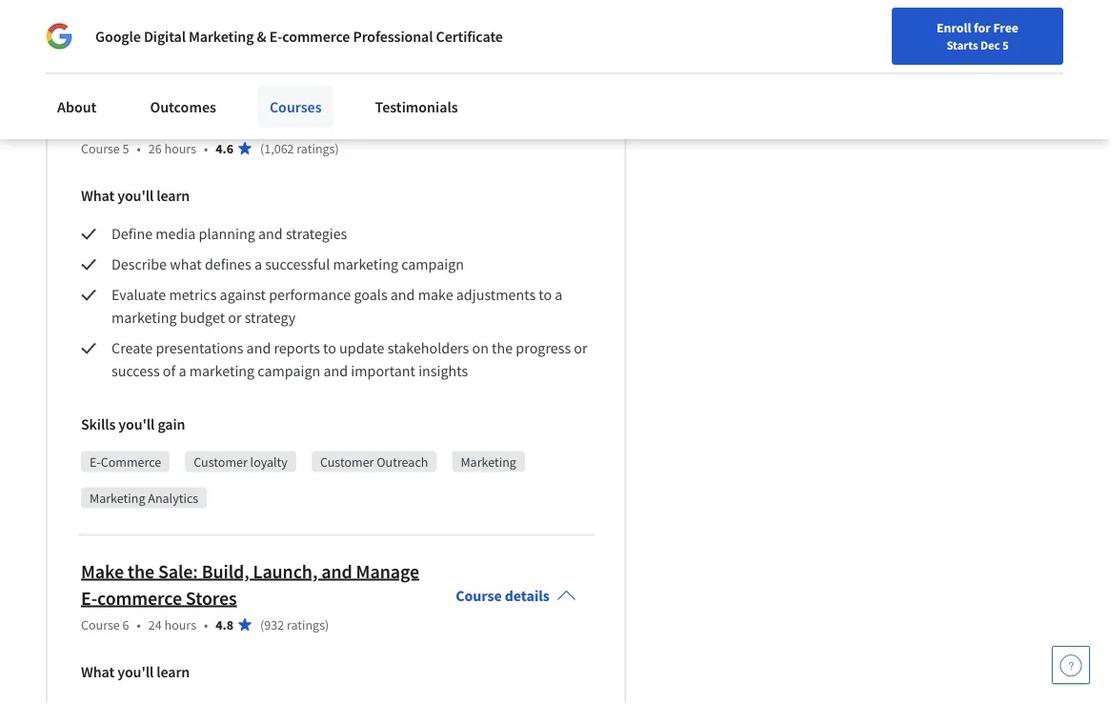 Task type: locate. For each thing, give the bounding box(es) containing it.
successful
[[265, 256, 330, 275]]

help center image
[[1060, 654, 1083, 677]]

marketing left &
[[189, 27, 254, 46]]

and down strategy on the top left of page
[[246, 340, 271, 359]]

customer
[[194, 454, 248, 471], [320, 454, 374, 471]]

2 vertical spatial you'll
[[117, 664, 154, 683]]

e-
[[264, 14, 275, 31], [270, 27, 282, 46], [90, 454, 101, 471], [81, 587, 97, 611]]

1 vertical spatial campaign
[[258, 362, 321, 381]]

what
[[81, 187, 114, 206], [81, 664, 114, 683]]

course 6 • 24 hours •
[[81, 617, 208, 634]]

you'll up define
[[117, 187, 154, 206]]

or right progress
[[574, 340, 588, 359]]

2 horizontal spatial marketing
[[333, 256, 398, 275]]

24
[[149, 617, 162, 634]]

1 hours from the top
[[164, 140, 196, 157]]

courses
[[270, 97, 322, 116]]

building
[[90, 14, 136, 31]]

0 vertical spatial for
[[974, 19, 991, 36]]

the right on
[[492, 340, 513, 359]]

0 vertical spatial hours
[[164, 140, 196, 157]]

2 customer from the left
[[320, 454, 374, 471]]

what up define
[[81, 187, 114, 206]]

customer up marketing analytics
[[194, 454, 248, 471]]

0 horizontal spatial or
[[228, 309, 242, 328]]

marketing inside create presentations and reports to update stakeholders on the progress or success of a marketing campaign and important insights
[[189, 362, 255, 381]]

1 horizontal spatial analytics
[[322, 84, 396, 107]]

e- inside the make the sale: build, launch, and manage e-commerce stores
[[81, 587, 97, 611]]

a up progress
[[555, 286, 563, 305]]

campaign
[[401, 256, 464, 275], [258, 362, 321, 381]]

1 vertical spatial hours
[[164, 617, 196, 634]]

1 vertical spatial the
[[128, 560, 154, 584]]

1 vertical spatial )
[[325, 617, 329, 634]]

1 vertical spatial a
[[555, 286, 563, 305]]

0 horizontal spatial marketing
[[112, 309, 177, 328]]

menu item
[[779, 19, 902, 81]]

2 what from the top
[[81, 664, 114, 683]]

1 vertical spatial 5
[[123, 140, 129, 157]]

analytics right courses
[[322, 84, 396, 107]]

digital
[[144, 27, 186, 46]]

1 vertical spatial course details button
[[441, 547, 592, 646]]

details
[[505, 111, 550, 130], [505, 587, 550, 606]]

a inside evaluate metrics against performance goals and make adjustments to a marketing budget or strategy
[[555, 286, 563, 305]]

1 vertical spatial analytics
[[148, 490, 198, 507]]

for up the measurement
[[138, 84, 161, 107]]

course details
[[456, 111, 550, 130], [456, 587, 550, 606]]

0 horizontal spatial campaign
[[258, 362, 321, 381]]

for
[[974, 19, 991, 36], [138, 84, 161, 107]]

0 vertical spatial learn
[[157, 187, 190, 206]]

for for assess
[[138, 84, 161, 107]]

( right "4.6"
[[260, 140, 264, 157]]

what you'll learn up define
[[81, 187, 190, 206]]

2 course details button from the top
[[441, 547, 592, 646]]

hours right 24 at the left bottom
[[164, 617, 196, 634]]

to
[[539, 286, 552, 305], [323, 340, 336, 359]]

marketing
[[333, 256, 398, 275], [112, 309, 177, 328], [189, 362, 255, 381]]

marketing up 'goals'
[[333, 256, 398, 275]]

0 vertical spatial loyalty
[[194, 14, 231, 31]]

e- down make
[[81, 587, 97, 611]]

show notifications image
[[922, 24, 945, 47]]

build,
[[202, 560, 249, 584]]

1 horizontal spatial 5
[[1003, 37, 1009, 52]]

marketing
[[189, 27, 254, 46], [237, 84, 318, 107], [461, 454, 517, 471], [90, 490, 145, 507]]

0 horizontal spatial analytics
[[148, 490, 198, 507]]

hours right the 26
[[164, 140, 196, 157]]

learn
[[157, 187, 190, 206], [157, 664, 190, 683]]

1 vertical spatial details
[[505, 587, 550, 606]]

for inside enroll for free starts dec 5
[[974, 19, 991, 36]]

against
[[220, 286, 266, 305]]

course
[[456, 111, 502, 130], [81, 140, 120, 157], [456, 587, 502, 606], [81, 617, 120, 634]]

customer left the outreach
[[320, 454, 374, 471]]

1 horizontal spatial or
[[574, 340, 588, 359]]

( right 4.8
[[260, 617, 264, 634]]

1 horizontal spatial )
[[335, 140, 339, 157]]

marketing down 'e-commerce'
[[90, 490, 145, 507]]

0 horizontal spatial for
[[138, 84, 161, 107]]

) right "1,062"
[[335, 140, 339, 157]]

or down the against
[[228, 309, 242, 328]]

0 vertical spatial or
[[228, 309, 242, 328]]

1 horizontal spatial the
[[492, 340, 513, 359]]

1 learn from the top
[[157, 187, 190, 206]]

analytics down commerce
[[148, 490, 198, 507]]

0 horizontal spatial a
[[179, 362, 186, 381]]

outcomes link
[[139, 86, 228, 128]]

assess for success: marketing analytics and measurement link
[[81, 84, 396, 134]]

the inside the make the sale: build, launch, and manage e-commerce stores
[[128, 560, 154, 584]]

coursera image
[[10, 15, 131, 46]]

0 vertical spatial marketing
[[333, 256, 398, 275]]

a right defines
[[254, 256, 262, 275]]

1 customer from the left
[[194, 454, 248, 471]]

hours for sale:
[[164, 617, 196, 634]]

outcomes
[[150, 97, 216, 116]]

you'll
[[117, 187, 154, 206], [119, 416, 155, 435], [117, 664, 154, 683]]

0 vertical spatial what
[[81, 187, 114, 206]]

marketing down presentations
[[189, 362, 255, 381]]

0 vertical spatial what you'll learn
[[81, 187, 190, 206]]

manage
[[356, 560, 419, 584]]

the inside create presentations and reports to update stakeholders on the progress or success of a marketing campaign and important insights
[[492, 340, 513, 359]]

stakeholders
[[388, 340, 469, 359]]

( 1,062 ratings )
[[260, 140, 339, 157]]

marketing up "1,062"
[[237, 84, 318, 107]]

for inside assess for success: marketing analytics and measurement
[[138, 84, 161, 107]]

marketing down evaluate
[[112, 309, 177, 328]]

1 horizontal spatial loyalty
[[250, 454, 288, 471]]

assess for success: marketing analytics and measurement
[[81, 84, 396, 134]]

campaign down reports
[[258, 362, 321, 381]]

)
[[335, 140, 339, 157], [325, 617, 329, 634]]

and left manage
[[321, 560, 352, 584]]

0 vertical spatial to
[[539, 286, 552, 305]]

2 learn from the top
[[157, 664, 190, 683]]

and right 'goals'
[[391, 286, 415, 305]]

presentations
[[156, 340, 243, 359]]

2 vertical spatial marketing
[[189, 362, 255, 381]]

1 vertical spatial to
[[323, 340, 336, 359]]

2 what you'll learn from the top
[[81, 664, 190, 683]]

0 horizontal spatial customer
[[194, 454, 248, 471]]

and
[[81, 110, 112, 134], [258, 225, 283, 244], [391, 286, 415, 305], [246, 340, 271, 359], [324, 362, 348, 381], [321, 560, 352, 584]]

google
[[95, 27, 141, 46]]

1 vertical spatial learn
[[157, 664, 190, 683]]

1 ( from the top
[[260, 140, 264, 157]]

dec
[[981, 37, 1000, 52]]

1 vertical spatial or
[[574, 340, 588, 359]]

0 vertical spatial the
[[492, 340, 513, 359]]

1 course details from the top
[[456, 111, 550, 130]]

2 hours from the top
[[164, 617, 196, 634]]

campaign inside create presentations and reports to update stakeholders on the progress or success of a marketing campaign and important insights
[[258, 362, 321, 381]]

2 vertical spatial a
[[179, 362, 186, 381]]

make
[[81, 560, 124, 584]]

1 vertical spatial what
[[81, 664, 114, 683]]

0 vertical spatial )
[[335, 140, 339, 157]]

1 horizontal spatial marketing
[[189, 362, 255, 381]]

( for marketing
[[260, 140, 264, 157]]

course details button
[[441, 71, 592, 170], [441, 547, 592, 646]]

adjustments
[[456, 286, 536, 305]]

5 right dec
[[1003, 37, 1009, 52]]

defines
[[205, 256, 251, 275]]

and inside the make the sale: build, launch, and manage e-commerce stores
[[321, 560, 352, 584]]

0 vertical spatial course details
[[456, 111, 550, 130]]

hours for success:
[[164, 140, 196, 157]]

testimonials link
[[364, 86, 470, 128]]

1 horizontal spatial for
[[974, 19, 991, 36]]

1 course details button from the top
[[441, 71, 592, 170]]

ratings right "1,062"
[[297, 140, 335, 157]]

0 vertical spatial you'll
[[117, 187, 154, 206]]

1 vertical spatial ratings
[[287, 617, 325, 634]]

strategy
[[245, 309, 296, 328]]

(
[[260, 140, 264, 157], [260, 617, 264, 634]]

and inside evaluate metrics against performance goals and make adjustments to a marketing budget or strategy
[[391, 286, 415, 305]]

update
[[339, 340, 385, 359]]

0 vertical spatial course details button
[[441, 71, 592, 170]]

2 ( from the top
[[260, 617, 264, 634]]

success:
[[165, 84, 233, 107]]

the left 'sale:'
[[128, 560, 154, 584]]

1 horizontal spatial customer
[[320, 454, 374, 471]]

enroll for free starts dec 5
[[937, 19, 1019, 52]]

0 vertical spatial analytics
[[322, 84, 396, 107]]

you'll left "gain"
[[119, 416, 155, 435]]

None search field
[[241, 12, 384, 50]]

customer for customer loyalty
[[194, 454, 248, 471]]

to right adjustments
[[539, 286, 552, 305]]

0 vertical spatial ratings
[[297, 140, 335, 157]]

testimonials
[[375, 97, 458, 116]]

) for analytics
[[335, 140, 339, 157]]

1 horizontal spatial to
[[539, 286, 552, 305]]

loyalty
[[194, 14, 231, 31], [250, 454, 288, 471]]

and down assess
[[81, 110, 112, 134]]

what down course 6 • 24 hours •
[[81, 664, 114, 683]]

1 vertical spatial course details
[[456, 587, 550, 606]]

a right of
[[179, 362, 186, 381]]

0 vertical spatial campaign
[[401, 256, 464, 275]]

2 horizontal spatial a
[[555, 286, 563, 305]]

to left the update
[[323, 340, 336, 359]]

learn up media
[[157, 187, 190, 206]]

courses link
[[258, 86, 333, 128]]

marketing right the outreach
[[461, 454, 517, 471]]

make
[[418, 286, 453, 305]]

metrics
[[169, 286, 217, 305]]

1 vertical spatial (
[[260, 617, 264, 634]]

0 vertical spatial details
[[505, 111, 550, 130]]

a
[[254, 256, 262, 275], [555, 286, 563, 305], [179, 362, 186, 381]]

building customer loyalty
[[90, 14, 231, 31]]

you'll down course 6 • 24 hours •
[[117, 664, 154, 683]]

for up dec
[[974, 19, 991, 36]]

) right the 932
[[325, 617, 329, 634]]

what you'll learn down course 6 • 24 hours •
[[81, 664, 190, 683]]

0 vertical spatial a
[[254, 256, 262, 275]]

course details button for assess for success: marketing analytics and measurement
[[441, 71, 592, 170]]

2 details from the top
[[505, 587, 550, 606]]

define media planning and strategies
[[112, 225, 347, 244]]

the
[[492, 340, 513, 359], [128, 560, 154, 584]]

commerce
[[275, 14, 334, 31], [282, 27, 350, 46], [97, 587, 182, 611]]

1 vertical spatial for
[[138, 84, 161, 107]]

) for launch,
[[325, 617, 329, 634]]

commerce inside the make the sale: build, launch, and manage e-commerce stores
[[97, 587, 182, 611]]

0 horizontal spatial 5
[[123, 140, 129, 157]]

0 horizontal spatial )
[[325, 617, 329, 634]]

5 left the 26
[[123, 140, 129, 157]]

1 vertical spatial marketing
[[112, 309, 177, 328]]

starts
[[947, 37, 978, 52]]

or inside evaluate metrics against performance goals and make adjustments to a marketing budget or strategy
[[228, 309, 242, 328]]

0 vertical spatial (
[[260, 140, 264, 157]]

0 horizontal spatial to
[[323, 340, 336, 359]]

ratings
[[297, 140, 335, 157], [287, 617, 325, 634]]

campaign up make
[[401, 256, 464, 275]]

ratings right the 932
[[287, 617, 325, 634]]

0 horizontal spatial the
[[128, 560, 154, 584]]

free
[[994, 19, 1019, 36]]

5
[[1003, 37, 1009, 52], [123, 140, 129, 157]]

1 vertical spatial what you'll learn
[[81, 664, 190, 683]]

or
[[228, 309, 242, 328], [574, 340, 588, 359]]

on
[[472, 340, 489, 359]]

learn down 24 at the left bottom
[[157, 664, 190, 683]]

0 vertical spatial 5
[[1003, 37, 1009, 52]]



Task type: vqa. For each thing, say whether or not it's contained in the screenshot.
second Course details from the bottom of the page
yes



Task type: describe. For each thing, give the bounding box(es) containing it.
strategies
[[286, 225, 347, 244]]

5 inside enroll for free starts dec 5
[[1003, 37, 1009, 52]]

1 horizontal spatial a
[[254, 256, 262, 275]]

to inside create presentations and reports to update stakeholders on the progress or success of a marketing campaign and important insights
[[323, 340, 336, 359]]

describe
[[112, 256, 167, 275]]

• left "4.6"
[[204, 140, 208, 157]]

e- down skills
[[90, 454, 101, 471]]

media
[[156, 225, 196, 244]]

describe what defines a successful marketing campaign
[[112, 256, 464, 275]]

( 932 ratings )
[[260, 617, 329, 634]]

• right 6
[[137, 617, 141, 634]]

google digital marketing & e-commerce professional certificate
[[95, 27, 503, 46]]

or inside create presentations and reports to update stakeholders on the progress or success of a marketing campaign and important insights
[[574, 340, 588, 359]]

marketing inside assess for success: marketing analytics and measurement
[[237, 84, 318, 107]]

course 5 • 26 hours •
[[81, 140, 208, 157]]

customer
[[139, 14, 191, 31]]

e-commerce
[[90, 454, 161, 471]]

measurement
[[116, 110, 227, 134]]

commerce
[[101, 454, 161, 471]]

important
[[351, 362, 416, 381]]

evaluate metrics against performance goals and make adjustments to a marketing budget or strategy
[[112, 286, 566, 328]]

professional
[[353, 27, 433, 46]]

about link
[[46, 86, 108, 128]]

to inside evaluate metrics against performance goals and make adjustments to a marketing budget or strategy
[[539, 286, 552, 305]]

evaluate
[[112, 286, 166, 305]]

budget
[[180, 309, 225, 328]]

goals
[[354, 286, 388, 305]]

2 course details from the top
[[456, 587, 550, 606]]

preparedness
[[494, 14, 570, 31]]

store
[[336, 14, 364, 31]]

a inside create presentations and reports to update stakeholders on the progress or success of a marketing campaign and important insights
[[179, 362, 186, 381]]

create
[[112, 340, 153, 359]]

and up describe what defines a successful marketing campaign
[[258, 225, 283, 244]]

create presentations and reports to update stakeholders on the progress or success of a marketing campaign and important insights
[[112, 340, 591, 381]]

6
[[123, 617, 129, 634]]

gain
[[158, 416, 185, 435]]

1 what from the top
[[81, 187, 114, 206]]

1 details from the top
[[505, 111, 550, 130]]

job preparedness
[[470, 14, 570, 31]]

ratings for analytics
[[297, 140, 335, 157]]

932
[[264, 617, 284, 634]]

optimization
[[367, 14, 438, 31]]

google image
[[46, 23, 72, 50]]

of
[[163, 362, 176, 381]]

customer outreach
[[320, 454, 428, 471]]

e-commerce store optimization
[[264, 14, 438, 31]]

make the sale: build, launch, and manage e-commerce stores
[[81, 560, 419, 611]]

e- left store
[[264, 14, 275, 31]]

• left 4.8
[[204, 617, 208, 634]]

about
[[57, 97, 97, 116]]

&
[[257, 27, 267, 46]]

planning
[[199, 225, 255, 244]]

and inside assess for success: marketing analytics and measurement
[[81, 110, 112, 134]]

job
[[470, 14, 491, 31]]

1 vertical spatial loyalty
[[250, 454, 288, 471]]

1 horizontal spatial campaign
[[401, 256, 464, 275]]

launch,
[[253, 560, 318, 584]]

skills
[[81, 416, 116, 435]]

customer for customer outreach
[[320, 454, 374, 471]]

sale:
[[158, 560, 198, 584]]

1 vertical spatial you'll
[[119, 416, 155, 435]]

reports
[[274, 340, 320, 359]]

make the sale: build, launch, and manage e-commerce stores link
[[81, 560, 419, 611]]

performance
[[269, 286, 351, 305]]

marketing inside evaluate metrics against performance goals and make adjustments to a marketing budget or strategy
[[112, 309, 177, 328]]

define
[[112, 225, 153, 244]]

insights
[[419, 362, 468, 381]]

( for build,
[[260, 617, 264, 634]]

course details button for make the sale: build, launch, and manage e-commerce stores
[[441, 547, 592, 646]]

26
[[149, 140, 162, 157]]

1,062
[[264, 140, 294, 157]]

1 what you'll learn from the top
[[81, 187, 190, 206]]

analytics inside assess for success: marketing analytics and measurement
[[322, 84, 396, 107]]

0 horizontal spatial loyalty
[[194, 14, 231, 31]]

• left the 26
[[137, 140, 141, 157]]

4.8
[[216, 617, 234, 634]]

and down the update
[[324, 362, 348, 381]]

ratings for launch,
[[287, 617, 325, 634]]

customer loyalty
[[194, 454, 288, 471]]

progress
[[516, 340, 571, 359]]

outreach
[[377, 454, 428, 471]]

e- right &
[[270, 27, 282, 46]]

marketing analytics
[[90, 490, 198, 507]]

enroll
[[937, 19, 972, 36]]

success
[[112, 362, 160, 381]]

4.6
[[216, 140, 234, 157]]

what
[[170, 256, 202, 275]]

stores
[[186, 587, 237, 611]]

certificate
[[436, 27, 503, 46]]

for for enroll
[[974, 19, 991, 36]]

skills you'll gain
[[81, 416, 185, 435]]

assess
[[81, 84, 134, 107]]



